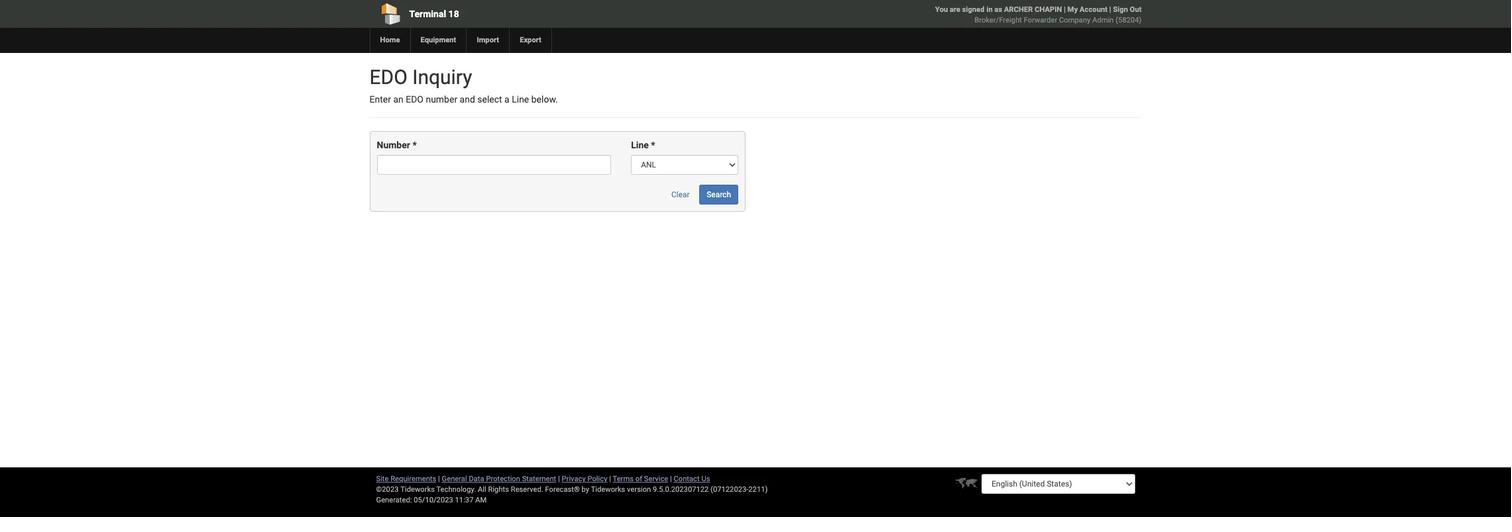 Task type: locate. For each thing, give the bounding box(es) containing it.
and
[[460, 94, 475, 105]]

|
[[1064, 5, 1066, 14], [1109, 5, 1111, 14], [438, 475, 440, 484], [558, 475, 560, 484], [609, 475, 611, 484], [670, 475, 672, 484]]

number
[[377, 140, 410, 151]]

in
[[987, 5, 993, 14]]

export link
[[509, 28, 551, 53]]

edo up enter
[[370, 66, 408, 89]]

2 * from the left
[[651, 140, 655, 151]]

all
[[478, 486, 486, 494]]

number *
[[377, 140, 417, 151]]

0 vertical spatial line
[[512, 94, 529, 105]]

edo right an
[[406, 94, 424, 105]]

clear button
[[664, 185, 697, 205]]

my account link
[[1068, 5, 1108, 14]]

general data protection statement link
[[442, 475, 556, 484]]

clear
[[671, 190, 690, 200]]

0 horizontal spatial *
[[413, 140, 417, 151]]

policy
[[588, 475, 607, 484]]

1 horizontal spatial *
[[651, 140, 655, 151]]

admin
[[1092, 16, 1114, 25]]

enter
[[370, 94, 391, 105]]

contact
[[674, 475, 700, 484]]

line
[[512, 94, 529, 105], [631, 140, 649, 151]]

forecast®
[[545, 486, 580, 494]]

data
[[469, 475, 484, 484]]

terminal 18
[[409, 9, 459, 19]]

account
[[1080, 5, 1108, 14]]

technology.
[[436, 486, 476, 494]]

signed
[[962, 5, 985, 14]]

of
[[635, 475, 642, 484]]

*
[[413, 140, 417, 151], [651, 140, 655, 151]]

sign out link
[[1113, 5, 1142, 14]]

edo
[[370, 66, 408, 89], [406, 94, 424, 105]]

(07122023-
[[711, 486, 749, 494]]

| up forecast®
[[558, 475, 560, 484]]

0 horizontal spatial line
[[512, 94, 529, 105]]

inquiry
[[412, 66, 472, 89]]

line *
[[631, 140, 655, 151]]

Number * text field
[[377, 155, 611, 175]]

1 * from the left
[[413, 140, 417, 151]]

version
[[627, 486, 651, 494]]

| left general
[[438, 475, 440, 484]]

1 horizontal spatial line
[[631, 140, 649, 151]]

site
[[376, 475, 389, 484]]

generated:
[[376, 496, 412, 505]]

privacy policy link
[[562, 475, 607, 484]]



Task type: vqa. For each thing, say whether or not it's contained in the screenshot.
2023
no



Task type: describe. For each thing, give the bounding box(es) containing it.
| up 9.5.0.202307122
[[670, 475, 672, 484]]

terminal
[[409, 9, 446, 19]]

import link
[[466, 28, 509, 53]]

equipment
[[421, 36, 456, 44]]

* for number *
[[413, 140, 417, 151]]

archer
[[1004, 5, 1033, 14]]

equipment link
[[410, 28, 466, 53]]

search
[[707, 190, 731, 200]]

export
[[520, 36, 541, 44]]

line inside edo inquiry enter an edo number and select a line below.
[[512, 94, 529, 105]]

terms
[[613, 475, 634, 484]]

home link
[[370, 28, 410, 53]]

by
[[582, 486, 589, 494]]

0 vertical spatial edo
[[370, 66, 408, 89]]

company
[[1059, 16, 1091, 25]]

am
[[475, 496, 487, 505]]

reserved.
[[511, 486, 543, 494]]

out
[[1130, 5, 1142, 14]]

| left my
[[1064, 5, 1066, 14]]

9.5.0.202307122
[[653, 486, 709, 494]]

service
[[644, 475, 668, 484]]

terms of service link
[[613, 475, 668, 484]]

privacy
[[562, 475, 586, 484]]

edo inquiry enter an edo number and select a line below.
[[370, 66, 558, 105]]

protection
[[486, 475, 520, 484]]

number
[[426, 94, 457, 105]]

18
[[448, 9, 459, 19]]

us
[[702, 475, 710, 484]]

chapin
[[1035, 5, 1062, 14]]

a
[[504, 94, 510, 105]]

home
[[380, 36, 400, 44]]

an
[[393, 94, 403, 105]]

1 vertical spatial line
[[631, 140, 649, 151]]

requirements
[[391, 475, 436, 484]]

as
[[994, 5, 1002, 14]]

11:37
[[455, 496, 474, 505]]

broker/freight
[[975, 16, 1022, 25]]

my
[[1068, 5, 1078, 14]]

2211)
[[749, 486, 768, 494]]

are
[[950, 5, 960, 14]]

you are signed in as archer chapin | my account | sign out broker/freight forwarder company admin (58204)
[[935, 5, 1142, 25]]

| up tideworks
[[609, 475, 611, 484]]

05/10/2023
[[414, 496, 453, 505]]

sign
[[1113, 5, 1128, 14]]

tideworks
[[591, 486, 625, 494]]

rights
[[488, 486, 509, 494]]

forwarder
[[1024, 16, 1057, 25]]

statement
[[522, 475, 556, 484]]

©2023 tideworks
[[376, 486, 435, 494]]

contact us link
[[674, 475, 710, 484]]

(58204)
[[1116, 16, 1142, 25]]

import
[[477, 36, 499, 44]]

1 vertical spatial edo
[[406, 94, 424, 105]]

general
[[442, 475, 467, 484]]

* for line *
[[651, 140, 655, 151]]

search button
[[699, 185, 738, 205]]

| left the sign
[[1109, 5, 1111, 14]]

site requirements | general data protection statement | privacy policy | terms of service | contact us ©2023 tideworks technology. all rights reserved. forecast® by tideworks version 9.5.0.202307122 (07122023-2211) generated: 05/10/2023 11:37 am
[[376, 475, 768, 505]]

select
[[477, 94, 502, 105]]

you
[[935, 5, 948, 14]]

site requirements link
[[376, 475, 436, 484]]

terminal 18 link
[[370, 0, 680, 28]]

below.
[[531, 94, 558, 105]]



